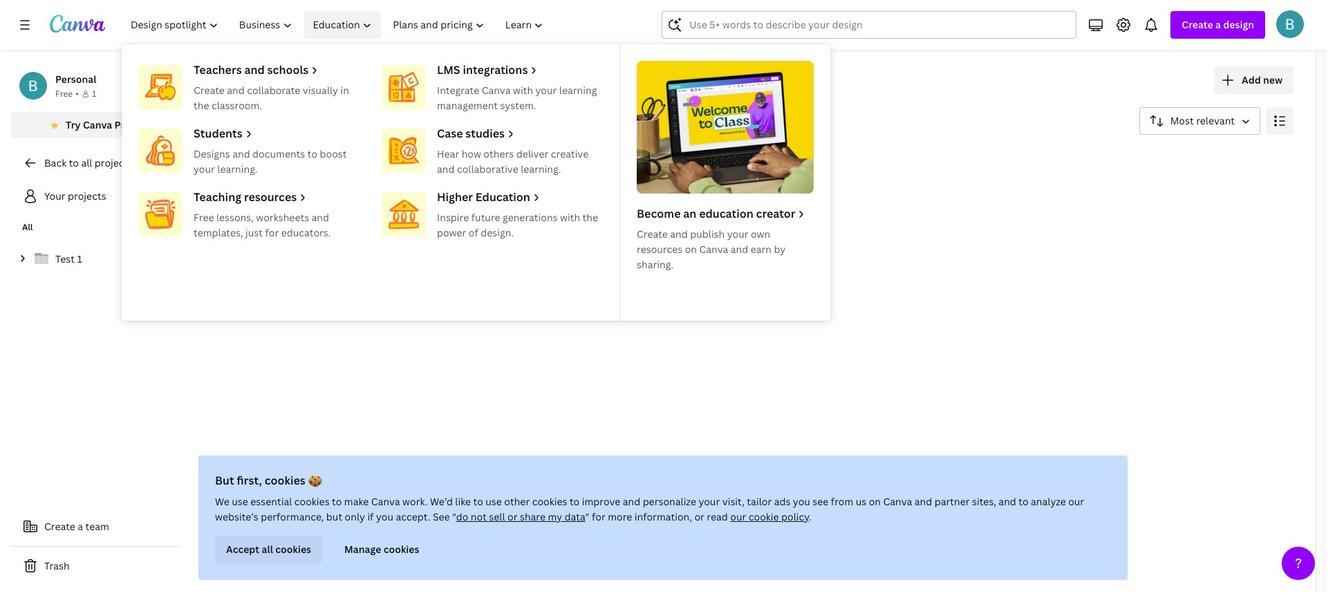 Task type: locate. For each thing, give the bounding box(es) containing it.
1
[[92, 88, 96, 100], [637, 229, 642, 242], [77, 252, 82, 266]]

integrate
[[437, 84, 479, 97]]

your up classroom.
[[191, 66, 242, 95]]

collaborate
[[247, 84, 300, 97]]

designs inside designs and documents to boost your learning.
[[194, 147, 230, 160]]

cookies up essential
[[265, 473, 305, 488]]

relevant
[[1196, 114, 1235, 127]]

1 vertical spatial the
[[583, 211, 598, 224]]

education up 'in'
[[313, 18, 360, 31]]

create for create a design
[[1182, 18, 1213, 31]]

create left team
[[44, 520, 75, 533]]

2 learning. from the left
[[521, 162, 561, 176]]

visit,
[[722, 495, 745, 508]]

2 vertical spatial projects
[[68, 189, 106, 203]]

on down the publish in the top of the page
[[685, 243, 697, 256]]

test 1 0 items
[[615, 229, 645, 256]]

designs right documents
[[311, 152, 347, 165]]

visually
[[303, 84, 338, 97]]

but first, cookies 🍪 dialog
[[198, 456, 1128, 580]]

1 horizontal spatial free
[[194, 211, 214, 224]]

new
[[1263, 73, 1283, 86]]

learning.
[[217, 162, 258, 176], [521, 162, 561, 176]]

case
[[437, 126, 463, 141]]

and down the students at the top
[[232, 147, 250, 160]]

to up data
[[570, 495, 580, 508]]

0 horizontal spatial use
[[232, 495, 248, 508]]

0 horizontal spatial test
[[55, 252, 75, 266]]

add new button
[[1214, 66, 1294, 94]]

your inside create and publish your own resources on canva and earn by sharing.
[[727, 227, 749, 241]]

or right sell
[[508, 510, 518, 523]]

1 vertical spatial for
[[592, 510, 606, 523]]

do not sell or share my data " for more information, or read our cookie policy .
[[456, 510, 812, 523]]

canva inside create and publish your own resources on canva and earn by sharing.
[[699, 243, 728, 256]]

resources
[[244, 189, 297, 205], [637, 243, 683, 256]]

create inside create and collaborate visually in the classroom.
[[194, 84, 225, 97]]

your projects down back to all projects
[[44, 189, 106, 203]]

us
[[856, 495, 867, 508]]

all inside button
[[196, 152, 209, 165]]

all button
[[191, 146, 214, 172]]

learning. up teaching resources
[[217, 162, 258, 176]]

personalize
[[643, 495, 696, 508]]

students
[[194, 126, 242, 141]]

projects
[[246, 66, 339, 95], [95, 156, 133, 169], [68, 189, 106, 203]]

and down the hear
[[437, 162, 455, 176]]

0 horizontal spatial all
[[22, 221, 33, 233]]

1 vertical spatial resources
[[637, 243, 683, 256]]

0 vertical spatial with
[[513, 84, 533, 97]]

2 " from the left
[[585, 510, 590, 523]]

create for create and publish your own resources on canva and earn by sharing.
[[637, 227, 668, 241]]

use up website's
[[232, 495, 248, 508]]

top level navigation element
[[122, 11, 830, 321]]

test inside 'test 1 0 items'
[[615, 229, 634, 242]]

canva up if
[[371, 495, 400, 508]]

a inside button
[[78, 520, 83, 533]]

creative
[[551, 147, 589, 160]]

for down improve
[[592, 510, 606, 523]]

canva down the publish in the top of the page
[[699, 243, 728, 256]]

" right see
[[452, 510, 456, 523]]

but first, cookies 🍪
[[215, 473, 322, 488]]

pro
[[114, 118, 131, 131]]

starred
[[243, 236, 279, 249]]

1 vertical spatial education
[[476, 189, 530, 205]]

your inside we use essential cookies to make canva work. we'd like to use other cookies to improve and personalize your visit, tailor ads you see from us on canva and partner sites, and to analyze our website's performance, but only if you accept. see "
[[699, 495, 720, 508]]

0 horizontal spatial or
[[508, 510, 518, 523]]

and inside create and collaborate visually in the classroom.
[[227, 84, 245, 97]]

higher
[[437, 189, 473, 205]]

back
[[44, 156, 67, 169]]

1 horizontal spatial test
[[615, 229, 634, 242]]

1 vertical spatial 1
[[637, 229, 642, 242]]

learning. down deliver
[[521, 162, 561, 176]]

1 horizontal spatial with
[[560, 211, 580, 224]]

1 vertical spatial on
[[869, 495, 881, 508]]

0 horizontal spatial education
[[313, 18, 360, 31]]

your up teaching
[[194, 162, 215, 176]]

manage cookies button
[[333, 536, 430, 564]]

0 horizontal spatial you
[[376, 510, 393, 523]]

your inside integrate canva with your learning management system.
[[536, 84, 557, 97]]

design.
[[481, 226, 514, 239]]

accept.
[[396, 510, 430, 523]]

studies
[[466, 126, 505, 141]]

None search field
[[662, 11, 1077, 39]]

partner
[[935, 495, 970, 508]]

become
[[637, 206, 681, 221]]

1 horizontal spatial or
[[695, 510, 705, 523]]

from
[[831, 495, 853, 508]]

a
[[1216, 18, 1221, 31], [78, 520, 83, 533]]

use
[[232, 495, 248, 508], [486, 495, 502, 508]]

0 horizontal spatial 1
[[77, 252, 82, 266]]

0 horizontal spatial "
[[452, 510, 456, 523]]

create
[[1182, 18, 1213, 31], [194, 84, 225, 97], [637, 227, 668, 241], [44, 520, 75, 533]]

see
[[813, 495, 829, 508]]

0 vertical spatial all
[[196, 152, 209, 165]]

create down teachers
[[194, 84, 225, 97]]

test inside test 1 link
[[55, 252, 75, 266]]

0 vertical spatial our
[[1068, 495, 1084, 508]]

or left read
[[695, 510, 705, 523]]

your projects up classroom.
[[191, 66, 339, 95]]

0 horizontal spatial for
[[265, 226, 279, 239]]

if
[[367, 510, 374, 523]]

1 horizontal spatial a
[[1216, 18, 1221, 31]]

0 vertical spatial resources
[[244, 189, 297, 205]]

0 horizontal spatial designs
[[194, 147, 230, 160]]

1 vertical spatial all
[[262, 543, 273, 556]]

1 horizontal spatial designs
[[311, 152, 347, 165]]

0 horizontal spatial your
[[44, 189, 65, 203]]

1 " from the left
[[452, 510, 456, 523]]

cookies
[[265, 473, 305, 488], [294, 495, 330, 508], [532, 495, 567, 508], [275, 543, 311, 556], [384, 543, 419, 556]]

not
[[471, 510, 487, 523]]

test for test 1 0 items
[[615, 229, 634, 242]]

accept all cookies button
[[215, 536, 322, 564]]

0 vertical spatial 1
[[92, 88, 96, 100]]

on right us
[[869, 495, 881, 508]]

teachers
[[194, 62, 242, 77]]

0 vertical spatial you
[[793, 495, 810, 508]]

1 inside 'test 1 0 items'
[[637, 229, 642, 242]]

own
[[751, 227, 770, 241]]

free left •
[[55, 88, 73, 100]]

see
[[433, 510, 450, 523]]

1 vertical spatial all
[[22, 221, 33, 233]]

0 horizontal spatial on
[[685, 243, 697, 256]]

1 horizontal spatial you
[[793, 495, 810, 508]]

analyze
[[1031, 495, 1066, 508]]

cookies inside 'button'
[[275, 543, 311, 556]]

1 vertical spatial test
[[55, 252, 75, 266]]

or
[[508, 510, 518, 523], [695, 510, 705, 523]]

your up system. at the left of the page
[[536, 84, 557, 97]]

videos button
[[442, 146, 485, 172]]

"
[[452, 510, 456, 523], [585, 510, 590, 523]]

create left design
[[1182, 18, 1213, 31]]

2 horizontal spatial 1
[[637, 229, 642, 242]]

1 vertical spatial our
[[730, 510, 746, 523]]

and inside designs and documents to boost your learning.
[[232, 147, 250, 160]]

documents
[[252, 147, 305, 160]]

1 for test 1
[[77, 252, 82, 266]]

" inside we use essential cookies to make canva work. we'd like to use other cookies to improve and personalize your visit, tailor ads you see from us on canva and partner sites, and to analyze our website's performance, but only if you accept. see "
[[452, 510, 456, 523]]

designs for designs
[[311, 152, 347, 165]]

brad klo image
[[1276, 10, 1304, 38]]

0 horizontal spatial a
[[78, 520, 83, 533]]

1 horizontal spatial learning.
[[521, 162, 561, 176]]

designs inside button
[[311, 152, 347, 165]]

0 vertical spatial free
[[55, 88, 73, 100]]

1 vertical spatial projects
[[95, 156, 133, 169]]

designs for designs and documents to boost your learning.
[[194, 147, 230, 160]]

1 vertical spatial a
[[78, 520, 83, 533]]

your left own
[[727, 227, 749, 241]]

create inside create and publish your own resources on canva and earn by sharing.
[[637, 227, 668, 241]]

1 horizontal spatial "
[[585, 510, 590, 523]]

to inside 'link'
[[69, 156, 79, 169]]

1 vertical spatial your
[[44, 189, 65, 203]]

our down visit,
[[730, 510, 746, 523]]

deliver
[[516, 147, 549, 160]]

1 use from the left
[[232, 495, 248, 508]]

0 vertical spatial test
[[615, 229, 634, 242]]

resources up worksheets at the left of the page
[[244, 189, 297, 205]]

test for test 1
[[55, 252, 75, 266]]

use up sell
[[486, 495, 502, 508]]

to up but
[[332, 495, 342, 508]]

education inside menu
[[476, 189, 530, 205]]

canva right try
[[83, 118, 112, 131]]

publish
[[690, 227, 725, 241]]

0 horizontal spatial learning.
[[217, 162, 258, 176]]

cookies down 🍪
[[294, 495, 330, 508]]

1 horizontal spatial our
[[1068, 495, 1084, 508]]

create inside button
[[44, 520, 75, 533]]

1 horizontal spatial all
[[196, 152, 209, 165]]

designs down the students at the top
[[194, 147, 230, 160]]

1 down your projects link
[[77, 252, 82, 266]]

your
[[536, 84, 557, 97], [194, 162, 215, 176], [727, 227, 749, 241], [699, 495, 720, 508]]

2 vertical spatial 1
[[77, 252, 82, 266]]

to left boost on the top
[[308, 147, 317, 160]]

we'd
[[430, 495, 453, 508]]

and up collaborate
[[244, 62, 265, 77]]

for right just
[[265, 226, 279, 239]]

cookies down "accept."
[[384, 543, 419, 556]]

resources up sharing.
[[637, 243, 683, 256]]

1 horizontal spatial for
[[592, 510, 606, 523]]

others
[[484, 147, 514, 160]]

Search search field
[[690, 12, 1049, 38]]

1 horizontal spatial your projects
[[191, 66, 339, 95]]

1 vertical spatial free
[[194, 211, 214, 224]]

0 horizontal spatial free
[[55, 88, 73, 100]]

create down become
[[637, 227, 668, 241]]

create inside dropdown button
[[1182, 18, 1213, 31]]

create a design
[[1182, 18, 1254, 31]]

a left team
[[78, 520, 83, 533]]

the right generations
[[583, 211, 598, 224]]

and up educators.
[[312, 211, 329, 224]]

the up the students at the top
[[194, 99, 209, 112]]

canva down integrations
[[482, 84, 511, 97]]

with right generations
[[560, 211, 580, 224]]

free for free lessons, worksheets and templates, just for educators.
[[194, 211, 214, 224]]

0 horizontal spatial the
[[194, 99, 209, 112]]

by
[[774, 243, 786, 256]]

0 horizontal spatial your projects
[[44, 189, 106, 203]]

0 vertical spatial your projects
[[191, 66, 339, 95]]

create for create and collaborate visually in the classroom.
[[194, 84, 225, 97]]

education
[[313, 18, 360, 31], [476, 189, 530, 205]]

how
[[462, 147, 481, 160]]

items
[[623, 244, 645, 256]]

and inside 'free lessons, worksheets and templates, just for educators.'
[[312, 211, 329, 224]]

0 vertical spatial the
[[194, 99, 209, 112]]

0 vertical spatial on
[[685, 243, 697, 256]]

0 horizontal spatial all
[[81, 156, 92, 169]]

0 vertical spatial all
[[81, 156, 92, 169]]

1 horizontal spatial education
[[476, 189, 530, 205]]

1 vertical spatial you
[[376, 510, 393, 523]]

your up read
[[699, 495, 720, 508]]

to right back
[[69, 156, 79, 169]]

" down improve
[[585, 510, 590, 523]]

1 horizontal spatial on
[[869, 495, 881, 508]]

information,
[[635, 510, 692, 523]]

free inside 'free lessons, worksheets and templates, just for educators.'
[[194, 211, 214, 224]]

0 horizontal spatial our
[[730, 510, 746, 523]]

all right back
[[81, 156, 92, 169]]

a left design
[[1216, 18, 1221, 31]]

all
[[81, 156, 92, 169], [262, 543, 273, 556]]

education up future
[[476, 189, 530, 205]]

cookies inside button
[[384, 543, 419, 556]]

designs
[[194, 147, 230, 160], [311, 152, 347, 165]]

0 vertical spatial for
[[265, 226, 279, 239]]

your down back
[[44, 189, 65, 203]]

our right analyze
[[1068, 495, 1084, 508]]

to
[[308, 147, 317, 160], [69, 156, 79, 169], [332, 495, 342, 508], [473, 495, 483, 508], [570, 495, 580, 508], [1019, 495, 1029, 508]]

and up classroom.
[[227, 84, 245, 97]]

starred link
[[191, 218, 365, 268]]

free up templates,
[[194, 211, 214, 224]]

1 right •
[[92, 88, 96, 100]]

improve
[[582, 495, 620, 508]]

test
[[615, 229, 634, 242], [55, 252, 75, 266]]

1 vertical spatial your projects
[[44, 189, 106, 203]]

0 vertical spatial your
[[191, 66, 242, 95]]

classroom.
[[212, 99, 262, 112]]

you
[[793, 495, 810, 508], [376, 510, 393, 523]]

with up system. at the left of the page
[[513, 84, 533, 97]]

a inside dropdown button
[[1216, 18, 1221, 31]]

sharing.
[[637, 258, 674, 271]]

for
[[265, 226, 279, 239], [592, 510, 606, 523]]

you up policy
[[793, 495, 810, 508]]

1 horizontal spatial all
[[262, 543, 273, 556]]

0 horizontal spatial with
[[513, 84, 533, 97]]

all right accept
[[262, 543, 273, 556]]

management
[[437, 99, 498, 112]]

projects inside 'link'
[[95, 156, 133, 169]]

add
[[1242, 73, 1261, 86]]

learning. inside designs and documents to boost your learning.
[[217, 162, 258, 176]]

cookies down performance, in the bottom of the page
[[275, 543, 311, 556]]

0 vertical spatial education
[[313, 18, 360, 31]]

1 horizontal spatial use
[[486, 495, 502, 508]]

for inside but first, cookies 🍪 dialog
[[592, 510, 606, 523]]

0 vertical spatial a
[[1216, 18, 1221, 31]]

folders
[[242, 152, 277, 165]]

1 up items
[[637, 229, 642, 242]]

the inside inspire future generations with the power of design.
[[583, 211, 598, 224]]

1 horizontal spatial resources
[[637, 243, 683, 256]]

Sort by button
[[1139, 107, 1261, 135]]

1 learning. from the left
[[217, 162, 258, 176]]

you right if
[[376, 510, 393, 523]]

1 horizontal spatial the
[[583, 211, 598, 224]]

designs button
[[305, 146, 353, 172]]

lms integrations
[[437, 62, 528, 77]]

1 vertical spatial with
[[560, 211, 580, 224]]



Task type: describe. For each thing, give the bounding box(es) containing it.
make
[[344, 495, 369, 508]]

data
[[565, 510, 585, 523]]

create a team button
[[11, 513, 180, 541]]

learning
[[559, 84, 597, 97]]

boost
[[320, 147, 347, 160]]

create a design button
[[1171, 11, 1265, 39]]

to right "like"
[[473, 495, 483, 508]]

first,
[[237, 473, 262, 488]]

🍪
[[308, 473, 322, 488]]

create and publish your own resources on canva and earn by sharing.
[[637, 227, 786, 271]]

higher education
[[437, 189, 530, 205]]

teachers and schools
[[194, 62, 309, 77]]

1 horizontal spatial your
[[191, 66, 242, 95]]

become an education creator
[[637, 206, 796, 221]]

a for design
[[1216, 18, 1221, 31]]

worksheets
[[256, 211, 309, 224]]

future
[[471, 211, 500, 224]]

collaborative
[[457, 162, 518, 176]]

we
[[215, 495, 229, 508]]

trash link
[[11, 552, 180, 580]]

education
[[699, 206, 754, 221]]

like
[[455, 495, 471, 508]]

hear
[[437, 147, 459, 160]]

try canva pro
[[66, 118, 131, 131]]

other
[[504, 495, 530, 508]]

education inside dropdown button
[[313, 18, 360, 31]]

2 or from the left
[[695, 510, 705, 523]]

all inside 'button'
[[262, 543, 273, 556]]

0 horizontal spatial resources
[[244, 189, 297, 205]]

website's
[[215, 510, 258, 523]]

performance,
[[261, 510, 324, 523]]

educators.
[[281, 226, 331, 239]]

1 horizontal spatial 1
[[92, 88, 96, 100]]

sites,
[[972, 495, 996, 508]]

uploads
[[429, 236, 468, 249]]

learning. inside hear how others deliver creative and collaborative learning.
[[521, 162, 561, 176]]

images button
[[375, 146, 419, 172]]

.
[[809, 510, 812, 523]]

schools
[[267, 62, 309, 77]]

do not sell or share my data link
[[456, 510, 585, 523]]

canva right us
[[883, 495, 912, 508]]

all inside 'link'
[[81, 156, 92, 169]]

ads
[[774, 495, 791, 508]]

tailor
[[747, 495, 772, 508]]

canva inside 'button'
[[83, 118, 112, 131]]

design
[[1223, 18, 1254, 31]]

but
[[326, 510, 342, 523]]

hear how others deliver creative and collaborative learning.
[[437, 147, 589, 176]]

and left earn
[[731, 243, 748, 256]]

and right sites,
[[999, 495, 1016, 508]]

and inside hear how others deliver creative and collaborative learning.
[[437, 162, 455, 176]]

team
[[85, 520, 109, 533]]

my
[[548, 510, 562, 523]]

our inside we use essential cookies to make canva work. we'd like to use other cookies to improve and personalize your visit, tailor ads you see from us on canva and partner sites, and to analyze our website's performance, but only if you accept. see "
[[1068, 495, 1084, 508]]

do
[[456, 510, 468, 523]]

with inside inspire future generations with the power of design.
[[560, 211, 580, 224]]

cookie
[[749, 510, 779, 523]]

inspire future generations with the power of design.
[[437, 211, 598, 239]]

lms
[[437, 62, 460, 77]]

with inside integrate canva with your learning management system.
[[513, 84, 533, 97]]

resources inside create and publish your own resources on canva and earn by sharing.
[[637, 243, 683, 256]]

trash
[[44, 559, 70, 573]]

integrate canva with your learning management system.
[[437, 84, 597, 112]]

cookies up my
[[532, 495, 567, 508]]

canva inside integrate canva with your learning management system.
[[482, 84, 511, 97]]

on inside create and publish your own resources on canva and earn by sharing.
[[685, 243, 697, 256]]

earn
[[751, 243, 772, 256]]

in
[[341, 84, 349, 97]]

free for free •
[[55, 88, 73, 100]]

most
[[1170, 114, 1194, 127]]

and down an on the top of the page
[[670, 227, 688, 241]]

and left partner
[[915, 495, 932, 508]]

most relevant
[[1170, 114, 1235, 127]]

manage
[[344, 543, 381, 556]]

1 or from the left
[[508, 510, 518, 523]]

inspire
[[437, 211, 469, 224]]

uploads link
[[377, 218, 551, 268]]

accept all cookies
[[226, 543, 311, 556]]

read
[[707, 510, 728, 523]]

•
[[76, 88, 79, 100]]

generations
[[503, 211, 558, 224]]

to left analyze
[[1019, 495, 1029, 508]]

system.
[[500, 99, 536, 112]]

create a team
[[44, 520, 109, 533]]

1 for test 1 0 items
[[637, 229, 642, 242]]

create for create a team
[[44, 520, 75, 533]]

education menu
[[122, 44, 830, 321]]

folders button
[[237, 146, 283, 172]]

0 vertical spatial projects
[[246, 66, 339, 95]]

create and collaborate visually in the classroom.
[[194, 84, 349, 112]]

templates,
[[194, 226, 243, 239]]

case studies
[[437, 126, 505, 141]]

and up do not sell or share my data " for more information, or read our cookie policy .
[[623, 495, 640, 508]]

free lessons, worksheets and templates, just for educators.
[[194, 211, 331, 239]]

teaching
[[194, 189, 241, 205]]

just
[[245, 226, 263, 239]]

your inside designs and documents to boost your learning.
[[194, 162, 215, 176]]

for inside 'free lessons, worksheets and templates, just for educators.'
[[265, 226, 279, 239]]

teaching resources
[[194, 189, 297, 205]]

the inside create and collaborate visually in the classroom.
[[194, 99, 209, 112]]

more
[[608, 510, 632, 523]]

a for team
[[78, 520, 83, 533]]

on inside we use essential cookies to make canva work. we'd like to use other cookies to improve and personalize your visit, tailor ads you see from us on canva and partner sites, and to analyze our website's performance, but only if you accept. see "
[[869, 495, 881, 508]]

to inside designs and documents to boost your learning.
[[308, 147, 317, 160]]

back to all projects link
[[11, 149, 180, 177]]

videos
[[447, 152, 479, 165]]

your projects link
[[11, 183, 180, 210]]

2 use from the left
[[486, 495, 502, 508]]

personal
[[55, 73, 96, 86]]

lessons,
[[216, 211, 254, 224]]

education button
[[304, 11, 381, 39]]

sell
[[489, 510, 505, 523]]

0
[[615, 244, 621, 256]]

back to all projects
[[44, 156, 133, 169]]



Task type: vqa. For each thing, say whether or not it's contained in the screenshot.
the .
yes



